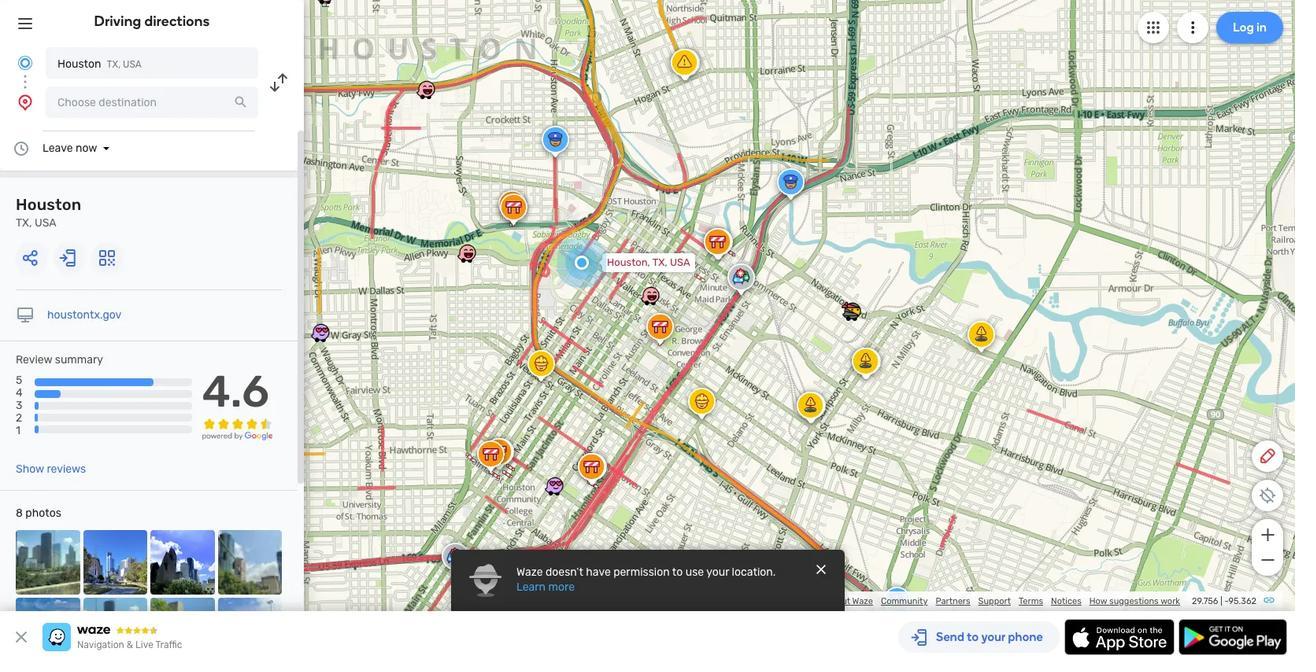 Task type: locate. For each thing, give the bounding box(es) containing it.
tx,
[[107, 59, 121, 70], [16, 217, 32, 230], [652, 257, 667, 268]]

2 vertical spatial tx,
[[652, 257, 667, 268]]

community link
[[881, 597, 928, 607]]

clock image
[[12, 139, 31, 158]]

Choose destination text field
[[46, 87, 258, 118]]

tx, down clock icon
[[16, 217, 32, 230]]

tx, down driving
[[107, 59, 121, 70]]

1 horizontal spatial waze
[[852, 597, 873, 607]]

use
[[685, 568, 704, 581]]

support
[[978, 597, 1011, 607]]

waze inside waze doesn't have permission to use your location. learn more
[[516, 568, 542, 581]]

image 1 of houston, houston image
[[16, 531, 80, 595]]

waze right about
[[852, 597, 873, 607]]

x image
[[12, 628, 31, 647]]

houstontx.gov link
[[47, 309, 121, 322]]

review summary
[[16, 354, 103, 367]]

review
[[16, 354, 52, 367]]

2 vertical spatial usa
[[670, 257, 690, 268]]

current location image
[[16, 54, 35, 72]]

29.756
[[1192, 597, 1218, 607]]

image 6 of houston, houston image
[[83, 598, 147, 662]]

houston down leave
[[16, 195, 81, 214]]

image 7 of houston, houston image
[[150, 598, 215, 662]]

more
[[548, 582, 574, 596]]

zoom out image
[[1258, 551, 1277, 570]]

2 horizontal spatial usa
[[670, 257, 690, 268]]

4
[[16, 387, 23, 400]]

5 4 3 2 1
[[16, 374, 23, 438]]

image 8 of houston, houston image
[[218, 598, 282, 662]]

|
[[1220, 597, 1222, 607]]

1 vertical spatial waze
[[852, 597, 873, 607]]

4.6
[[202, 366, 269, 418]]

1 vertical spatial usa
[[35, 217, 56, 230]]

location image
[[16, 93, 35, 112]]

1 vertical spatial tx,
[[16, 217, 32, 230]]

1 horizontal spatial usa
[[123, 59, 142, 70]]

usa up choose destination text field
[[123, 59, 142, 70]]

0 vertical spatial waze
[[516, 568, 542, 581]]

usa
[[123, 59, 142, 70], [35, 217, 56, 230], [670, 257, 690, 268]]

8 photos
[[16, 507, 61, 520]]

houston tx, usa
[[57, 57, 142, 71], [16, 195, 81, 230]]

0 horizontal spatial tx,
[[16, 217, 32, 230]]

houston tx, usa down leave
[[16, 195, 81, 230]]

houston right current location image
[[57, 57, 101, 71]]

waze up learn
[[516, 568, 542, 581]]

usa right the houston,
[[670, 257, 690, 268]]

link image
[[1263, 594, 1275, 607]]

usa down leave
[[35, 217, 56, 230]]

waze
[[516, 568, 542, 581], [852, 597, 873, 607]]

leave
[[43, 142, 73, 155]]

pencil image
[[1258, 447, 1277, 466]]

learn
[[516, 582, 545, 596]]

0 horizontal spatial usa
[[35, 217, 56, 230]]

-
[[1225, 597, 1229, 607]]

image 4 of houston, houston image
[[218, 531, 282, 595]]

tx, right the houston,
[[652, 257, 667, 268]]

computer image
[[16, 306, 35, 325]]

houston,
[[607, 257, 650, 268]]

how suggestions work link
[[1089, 597, 1180, 607]]

about waze link
[[826, 597, 873, 607]]

0 vertical spatial houston
[[57, 57, 101, 71]]

0 horizontal spatial waze
[[516, 568, 542, 581]]

notices link
[[1051, 597, 1082, 607]]

0 vertical spatial tx,
[[107, 59, 121, 70]]

suggestions
[[1109, 597, 1159, 607]]

partners link
[[936, 597, 970, 607]]

houston
[[57, 57, 101, 71], [16, 195, 81, 214]]

1 horizontal spatial tx,
[[107, 59, 121, 70]]

to
[[672, 568, 682, 581]]

image 2 of houston, houston image
[[83, 531, 147, 595]]

houston tx, usa down driving
[[57, 57, 142, 71]]



Task type: vqa. For each thing, say whether or not it's contained in the screenshot.
the bottom Portland OR, USA
no



Task type: describe. For each thing, give the bounding box(es) containing it.
0 vertical spatial houston tx, usa
[[57, 57, 142, 71]]

permission
[[613, 568, 669, 581]]

live
[[135, 640, 153, 651]]

3
[[16, 399, 22, 413]]

navigation
[[77, 640, 124, 651]]

directions
[[144, 13, 210, 30]]

learn more link
[[516, 582, 574, 596]]

partners
[[936, 597, 970, 607]]

community
[[881, 597, 928, 607]]

have
[[586, 568, 610, 581]]

show reviews
[[16, 463, 86, 476]]

about waze community partners support terms notices how suggestions work
[[826, 597, 1180, 607]]

[missing "en.livemap.styleguide.close" translation] image
[[813, 563, 829, 579]]

show
[[16, 463, 44, 476]]

houstontx.gov
[[47, 309, 121, 322]]

your
[[706, 568, 729, 581]]

image 5 of houston, houston image
[[16, 598, 80, 662]]

leave now
[[43, 142, 97, 155]]

&
[[127, 640, 133, 651]]

0 vertical spatial usa
[[123, 59, 142, 70]]

houston, tx, usa
[[607, 257, 690, 268]]

now
[[76, 142, 97, 155]]

work
[[1161, 597, 1180, 607]]

about
[[826, 597, 850, 607]]

1 vertical spatial houston tx, usa
[[16, 195, 81, 230]]

waze doesn't have permission to use your location. learn more
[[516, 568, 775, 596]]

2 horizontal spatial tx,
[[652, 257, 667, 268]]

1
[[16, 425, 20, 438]]

95.362
[[1229, 597, 1257, 607]]

5
[[16, 374, 22, 387]]

1 vertical spatial houston
[[16, 195, 81, 214]]

photos
[[25, 507, 61, 520]]

reviews
[[47, 463, 86, 476]]

29.756 | -95.362
[[1192, 597, 1257, 607]]

location.
[[731, 568, 775, 581]]

image 3 of houston, houston image
[[150, 531, 215, 595]]

driving
[[94, 13, 141, 30]]

driving directions
[[94, 13, 210, 30]]

8
[[16, 507, 23, 520]]

navigation & live traffic
[[77, 640, 182, 651]]

notices
[[1051, 597, 1082, 607]]

traffic
[[155, 640, 182, 651]]

doesn't
[[545, 568, 583, 581]]

support link
[[978, 597, 1011, 607]]

terms link
[[1019, 597, 1043, 607]]

terms
[[1019, 597, 1043, 607]]

2
[[16, 412, 22, 425]]

how
[[1089, 597, 1107, 607]]

summary
[[55, 354, 103, 367]]

zoom in image
[[1258, 526, 1277, 545]]



